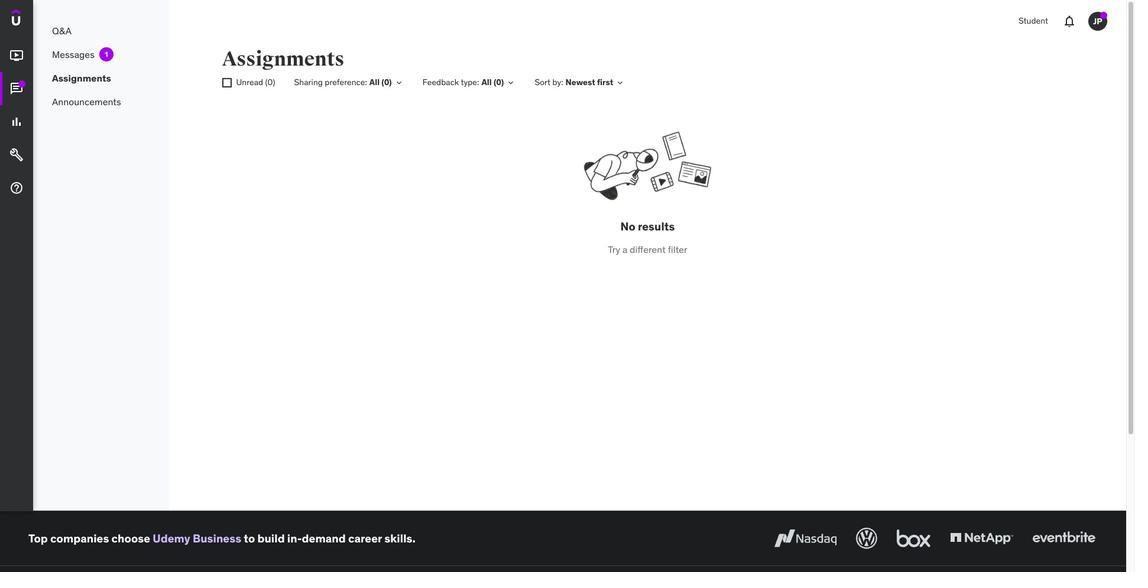 Task type: describe. For each thing, give the bounding box(es) containing it.
student
[[1019, 15, 1049, 26]]

newest
[[566, 77, 596, 88]]

q&a link
[[33, 19, 169, 43]]

udemy image
[[12, 9, 66, 30]]

filter
[[668, 244, 688, 255]]

results
[[638, 219, 675, 234]]

by:
[[553, 77, 563, 88]]

eventbrite image
[[1030, 526, 1098, 552]]

jp link
[[1084, 7, 1112, 35]]

feedback
[[423, 77, 459, 88]]

try
[[608, 244, 620, 255]]

build
[[258, 531, 285, 546]]

choose
[[112, 531, 150, 546]]

1 medium image from the top
[[9, 148, 24, 162]]

1 (0) from the left
[[265, 77, 275, 88]]

jp
[[1094, 16, 1103, 26]]

box image
[[894, 526, 934, 552]]

in-
[[287, 531, 302, 546]]

1
[[105, 50, 108, 59]]

no results
[[621, 219, 675, 234]]

announcements link
[[33, 90, 169, 114]]

companies
[[50, 531, 109, 546]]

announcements
[[52, 96, 121, 108]]

assignments link
[[33, 66, 169, 90]]

preference:
[[325, 77, 367, 88]]

unread
[[236, 77, 263, 88]]

sharing preference: all (0)
[[294, 77, 392, 88]]

business
[[193, 531, 241, 546]]

different
[[630, 244, 666, 255]]

1 horizontal spatial assignments
[[222, 47, 344, 72]]

top companies choose udemy business to build in-demand career skills.
[[28, 531, 416, 546]]

top
[[28, 531, 48, 546]]

you have alerts image
[[1101, 12, 1108, 19]]

feedback type: all (0)
[[423, 77, 504, 88]]

skills.
[[385, 531, 416, 546]]

2 medium image from the top
[[9, 181, 24, 195]]



Task type: locate. For each thing, give the bounding box(es) containing it.
1 horizontal spatial xsmall image
[[506, 78, 516, 88]]

netapp image
[[948, 526, 1016, 552]]

sort by: newest first
[[535, 77, 613, 88]]

medium image
[[9, 148, 24, 162], [9, 181, 24, 195]]

(0) right the preference: on the left of the page
[[382, 77, 392, 88]]

sort
[[535, 77, 551, 88]]

3 (0) from the left
[[494, 77, 504, 88]]

xsmall image for all (0)
[[394, 78, 404, 88]]

1 vertical spatial medium image
[[9, 82, 24, 96]]

all right type: on the top
[[482, 77, 492, 88]]

xsmall image for newest first
[[616, 78, 625, 88]]

udemy business link
[[153, 531, 241, 546]]

all for feedback type:
[[482, 77, 492, 88]]

1 horizontal spatial all
[[482, 77, 492, 88]]

a
[[623, 244, 628, 255]]

1 horizontal spatial (0)
[[382, 77, 392, 88]]

0 vertical spatial medium image
[[9, 49, 24, 63]]

no
[[621, 219, 636, 234]]

1 all from the left
[[370, 77, 380, 88]]

0 horizontal spatial xsmall image
[[394, 78, 404, 88]]

0 horizontal spatial assignments
[[52, 72, 111, 84]]

2 xsmall image from the left
[[616, 78, 625, 88]]

2 (0) from the left
[[382, 77, 392, 88]]

sharing
[[294, 77, 323, 88]]

2 medium image from the top
[[9, 82, 24, 96]]

notifications image
[[1063, 14, 1077, 28]]

1 horizontal spatial xsmall image
[[616, 78, 625, 88]]

to
[[244, 531, 255, 546]]

2 vertical spatial medium image
[[9, 115, 24, 129]]

xsmall image right first
[[616, 78, 625, 88]]

xsmall image left feedback
[[394, 78, 404, 88]]

type:
[[461, 77, 479, 88]]

q&a
[[52, 25, 72, 37]]

0 horizontal spatial xsmall image
[[222, 78, 232, 88]]

udemy
[[153, 531, 190, 546]]

nasdaq image
[[772, 526, 840, 552]]

xsmall image
[[394, 78, 404, 88], [616, 78, 625, 88]]

medium image
[[9, 49, 24, 63], [9, 82, 24, 96], [9, 115, 24, 129]]

try a different filter
[[608, 244, 688, 255]]

2 xsmall image from the left
[[222, 78, 232, 88]]

(0) for sharing preference: all (0)
[[382, 77, 392, 88]]

1 vertical spatial medium image
[[9, 181, 24, 195]]

(0)
[[265, 77, 275, 88], [382, 77, 392, 88], [494, 77, 504, 88]]

messages
[[52, 48, 95, 60]]

all
[[370, 77, 380, 88], [482, 77, 492, 88]]

all right the preference: on the left of the page
[[370, 77, 380, 88]]

student link
[[1012, 7, 1056, 35]]

1 xsmall image from the left
[[506, 78, 516, 88]]

assignments
[[222, 47, 344, 72], [52, 72, 111, 84]]

3 medium image from the top
[[9, 115, 24, 129]]

(0) right unread at top
[[265, 77, 275, 88]]

0 horizontal spatial (0)
[[265, 77, 275, 88]]

xsmall image left sort
[[506, 78, 516, 88]]

1 xsmall image from the left
[[394, 78, 404, 88]]

0 horizontal spatial all
[[370, 77, 380, 88]]

volkswagen image
[[854, 526, 880, 552]]

assignments up "sharing"
[[222, 47, 344, 72]]

(0) for feedback type: all (0)
[[494, 77, 504, 88]]

2 all from the left
[[482, 77, 492, 88]]

demand
[[302, 531, 346, 546]]

1 medium image from the top
[[9, 49, 24, 63]]

0 vertical spatial medium image
[[9, 148, 24, 162]]

xsmall image left unread at top
[[222, 78, 232, 88]]

(0) right type: on the top
[[494, 77, 504, 88]]

assignments up the announcements
[[52, 72, 111, 84]]

2 horizontal spatial (0)
[[494, 77, 504, 88]]

all for sharing preference:
[[370, 77, 380, 88]]

unread (0)
[[236, 77, 275, 88]]

career
[[348, 531, 382, 546]]

first
[[597, 77, 613, 88]]

xsmall image
[[506, 78, 516, 88], [222, 78, 232, 88]]



Task type: vqa. For each thing, say whether or not it's contained in the screenshot.
money
no



